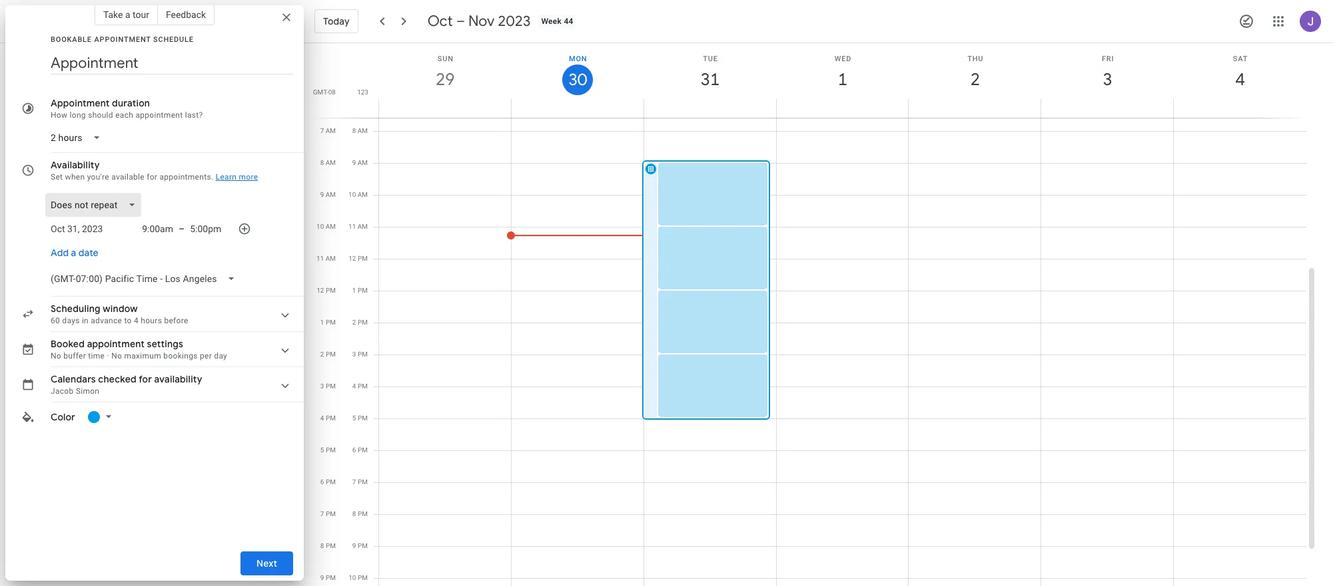 Task type: locate. For each thing, give the bounding box(es) containing it.
0 vertical spatial 5
[[352, 415, 356, 422]]

grid containing 29
[[309, 43, 1317, 587]]

0 vertical spatial 9 pm
[[352, 543, 368, 550]]

thursday, november 2 element
[[960, 65, 991, 95]]

1 vertical spatial 1
[[352, 287, 356, 294]]

a right add
[[71, 247, 76, 259]]

thu 2
[[967, 55, 984, 91]]

8 pm up 10 pm
[[352, 511, 368, 518]]

1 horizontal spatial 2 pm
[[352, 319, 368, 326]]

calendars
[[51, 374, 96, 386]]

0 horizontal spatial 10 am
[[316, 223, 336, 231]]

0 vertical spatial 7 pm
[[352, 479, 368, 486]]

5 pm
[[352, 415, 368, 422], [320, 447, 336, 454]]

4 pm
[[352, 383, 368, 390], [320, 415, 336, 422]]

add
[[51, 247, 69, 259]]

11 am
[[348, 223, 368, 231], [316, 255, 336, 262]]

8 pm
[[352, 511, 368, 518], [320, 543, 336, 550]]

to
[[124, 316, 132, 326]]

tue
[[703, 55, 718, 63]]

0 vertical spatial 8 pm
[[352, 511, 368, 518]]

booked
[[51, 338, 85, 350]]

1 vertical spatial for
[[139, 374, 152, 386]]

0 horizontal spatial no
[[51, 352, 61, 361]]

0 vertical spatial 12 pm
[[349, 255, 368, 262]]

4 inside sat 4
[[1235, 69, 1244, 91]]

End time text field
[[190, 221, 227, 237]]

8 am right 7 am
[[352, 127, 368, 135]]

appointment inside booked appointment settings no buffer time · no maximum bookings per day
[[87, 338, 145, 350]]

6 pm
[[352, 447, 368, 454], [320, 479, 336, 486]]

next button
[[240, 548, 293, 580]]

0 horizontal spatial 8 am
[[320, 159, 336, 167]]

7 pm
[[352, 479, 368, 486], [320, 511, 336, 518]]

availability set when you're available for appointments. learn more
[[51, 159, 258, 182]]

8 am
[[352, 127, 368, 135], [320, 159, 336, 167]]

take
[[103, 9, 123, 20]]

1 vertical spatial 7 pm
[[320, 511, 336, 518]]

9 pm
[[352, 543, 368, 550], [320, 575, 336, 582]]

sun
[[438, 55, 454, 63]]

31 column header
[[643, 43, 777, 118]]

1 vertical spatial 5
[[320, 447, 324, 454]]

2 horizontal spatial 2
[[970, 69, 979, 91]]

7 am
[[320, 127, 336, 135]]

3 inside fri 3
[[1102, 69, 1112, 91]]

2 column header
[[908, 43, 1041, 118]]

per
[[200, 352, 212, 361]]

0 horizontal spatial 1 pm
[[320, 319, 336, 326]]

8
[[352, 127, 356, 135], [320, 159, 324, 167], [352, 511, 356, 518], [320, 543, 324, 550]]

time
[[88, 352, 105, 361]]

1 vertical spatial 3
[[352, 351, 356, 358]]

1 horizontal spatial –
[[456, 12, 465, 31]]

today
[[323, 15, 350, 27]]

1 horizontal spatial 6 pm
[[352, 447, 368, 454]]

29 column header
[[378, 43, 512, 118]]

no down the booked
[[51, 352, 61, 361]]

learn more link
[[216, 173, 258, 182]]

1 horizontal spatial 11
[[348, 223, 356, 231]]

3 pm
[[352, 351, 368, 358], [320, 383, 336, 390]]

0 vertical spatial 3 pm
[[352, 351, 368, 358]]

0 vertical spatial 1 pm
[[352, 287, 368, 294]]

availability
[[154, 374, 202, 386]]

–
[[456, 12, 465, 31], [179, 224, 185, 235]]

1 horizontal spatial 11 am
[[348, 223, 368, 231]]

1 vertical spatial 12
[[317, 287, 324, 294]]

123
[[357, 89, 368, 96]]

1 horizontal spatial 7 pm
[[352, 479, 368, 486]]

1 vertical spatial 5 pm
[[320, 447, 336, 454]]

1 horizontal spatial 10 am
[[348, 191, 368, 199]]

30
[[568, 69, 586, 91]]

booked appointment settings no buffer time · no maximum bookings per day
[[51, 338, 227, 361]]

2
[[970, 69, 979, 91], [352, 319, 356, 326], [320, 351, 324, 358]]

settings
[[147, 338, 183, 350]]

for
[[147, 173, 157, 182], [139, 374, 152, 386]]

12
[[349, 255, 356, 262], [317, 287, 324, 294]]

6
[[352, 447, 356, 454], [320, 479, 324, 486]]

0 vertical spatial 6 pm
[[352, 447, 368, 454]]

1 horizontal spatial no
[[111, 352, 122, 361]]

2 pm
[[352, 319, 368, 326], [320, 351, 336, 358]]

a inside button
[[71, 247, 76, 259]]

sun 29
[[435, 55, 454, 91]]

– right oct
[[456, 12, 465, 31]]

11
[[348, 223, 356, 231], [316, 255, 324, 262]]

1 horizontal spatial 4 pm
[[352, 383, 368, 390]]

0 horizontal spatial 8 pm
[[320, 543, 336, 550]]

1 vertical spatial 9 am
[[320, 191, 336, 199]]

0 vertical spatial 4 pm
[[352, 383, 368, 390]]

9
[[352, 159, 356, 167], [320, 191, 324, 199], [352, 543, 356, 550], [320, 575, 324, 582]]

1 vertical spatial 2 pm
[[320, 351, 336, 358]]

0 vertical spatial 5 pm
[[352, 415, 368, 422]]

0 horizontal spatial 12
[[317, 287, 324, 294]]

mon 30
[[568, 55, 587, 91]]

no right ·
[[111, 352, 122, 361]]

advance
[[91, 316, 122, 326]]

0 horizontal spatial 2 pm
[[320, 351, 336, 358]]

scheduling
[[51, 303, 100, 315]]

31
[[700, 69, 719, 91]]

1 vertical spatial 2
[[352, 319, 356, 326]]

checked
[[98, 374, 137, 386]]

9 pm up 10 pm
[[352, 543, 368, 550]]

0 horizontal spatial 6 pm
[[320, 479, 336, 486]]

2 vertical spatial 10
[[349, 575, 356, 582]]

4
[[1235, 69, 1244, 91], [134, 316, 139, 326], [352, 383, 356, 390], [320, 415, 324, 422]]

before
[[164, 316, 188, 326]]

0 vertical spatial 10 am
[[348, 191, 368, 199]]

1 vertical spatial 6 pm
[[320, 479, 336, 486]]

1 vertical spatial a
[[71, 247, 76, 259]]

0 vertical spatial 8 am
[[352, 127, 368, 135]]

1 vertical spatial appointment
[[87, 338, 145, 350]]

fri
[[1102, 55, 1114, 63]]

0 vertical spatial 2
[[970, 69, 979, 91]]

grid
[[309, 43, 1317, 587]]

10 am
[[348, 191, 368, 199], [316, 223, 336, 231]]

– right start time text field
[[179, 224, 185, 235]]

1 horizontal spatial 8 pm
[[352, 511, 368, 518]]

gmt-08
[[313, 89, 336, 96]]

10 pm
[[349, 575, 368, 582]]

for right available
[[147, 173, 157, 182]]

2 vertical spatial 7
[[320, 511, 324, 518]]

3 column header
[[1041, 43, 1174, 118]]

0 horizontal spatial 1
[[320, 319, 324, 326]]

color
[[51, 412, 75, 424]]

each
[[115, 111, 133, 120]]

0 horizontal spatial 7 pm
[[320, 511, 336, 518]]

appointment up ·
[[87, 338, 145, 350]]

2 horizontal spatial 3
[[1102, 69, 1112, 91]]

2 vertical spatial 1
[[320, 319, 324, 326]]

0 horizontal spatial –
[[179, 224, 185, 235]]

wed
[[835, 55, 852, 63]]

bookable appointment schedule
[[51, 35, 194, 44]]

add a date
[[51, 247, 98, 259]]

a inside button
[[125, 9, 130, 20]]

1 horizontal spatial 1 pm
[[352, 287, 368, 294]]

1 horizontal spatial 9 pm
[[352, 543, 368, 550]]

0 vertical spatial for
[[147, 173, 157, 182]]

for down maximum
[[139, 374, 152, 386]]

2 vertical spatial 3
[[320, 383, 324, 390]]

0 vertical spatial 2 pm
[[352, 319, 368, 326]]

am
[[326, 127, 336, 135], [358, 127, 368, 135], [326, 159, 336, 167], [358, 159, 368, 167], [326, 191, 336, 199], [358, 191, 368, 199], [326, 223, 336, 231], [358, 223, 368, 231], [326, 255, 336, 262]]

5
[[352, 415, 356, 422], [320, 447, 324, 454]]

0 horizontal spatial 9 pm
[[320, 575, 336, 582]]

0 vertical spatial 3
[[1102, 69, 1112, 91]]

0 horizontal spatial 6
[[320, 479, 324, 486]]

1 horizontal spatial 8 am
[[352, 127, 368, 135]]

None field
[[45, 126, 112, 150], [45, 193, 147, 217], [45, 267, 246, 291], [45, 126, 112, 150], [45, 193, 147, 217], [45, 267, 246, 291]]

8 pm right next button
[[320, 543, 336, 550]]

9 pm left 10 pm
[[320, 575, 336, 582]]

wednesday, november 1 element
[[827, 65, 858, 95]]

set
[[51, 173, 63, 182]]

1
[[837, 69, 847, 91], [352, 287, 356, 294], [320, 319, 324, 326]]

feedback
[[166, 9, 206, 20]]

Start time text field
[[136, 221, 173, 237]]

nov
[[468, 12, 495, 31]]

1 vertical spatial 11
[[316, 255, 324, 262]]

feedback button
[[158, 4, 215, 25]]

1 vertical spatial 9 pm
[[320, 575, 336, 582]]

10
[[348, 191, 356, 199], [316, 223, 324, 231], [349, 575, 356, 582]]

a
[[125, 9, 130, 20], [71, 247, 76, 259]]

0 horizontal spatial a
[[71, 247, 76, 259]]

0 horizontal spatial 11
[[316, 255, 324, 262]]

appointments.
[[159, 173, 213, 182]]

1 horizontal spatial 3
[[352, 351, 356, 358]]

for inside availability set when you're available for appointments. learn more
[[147, 173, 157, 182]]

2 vertical spatial 2
[[320, 351, 324, 358]]

0 vertical spatial 6
[[352, 447, 356, 454]]

7
[[320, 127, 324, 135], [352, 479, 356, 486], [320, 511, 324, 518]]

2 horizontal spatial 1
[[837, 69, 847, 91]]

1 horizontal spatial 5 pm
[[352, 415, 368, 422]]

1 horizontal spatial 3 pm
[[352, 351, 368, 358]]

1 vertical spatial 4 pm
[[320, 415, 336, 422]]

0 horizontal spatial 3 pm
[[320, 383, 336, 390]]

appointment down duration
[[136, 111, 183, 120]]

0 horizontal spatial 4 pm
[[320, 415, 336, 422]]

0 vertical spatial 1
[[837, 69, 847, 91]]

8 am down 7 am
[[320, 159, 336, 167]]

1 vertical spatial 8 pm
[[320, 543, 336, 550]]

0 vertical spatial a
[[125, 9, 130, 20]]

1 pm
[[352, 287, 368, 294], [320, 319, 336, 326]]

tuesday, october 31 element
[[695, 65, 726, 95]]

1 vertical spatial 11 am
[[316, 255, 336, 262]]

1 no from the left
[[51, 352, 61, 361]]

1 horizontal spatial 5
[[352, 415, 356, 422]]

schedule
[[153, 35, 194, 44]]

pm
[[358, 255, 368, 262], [326, 287, 336, 294], [358, 287, 368, 294], [326, 319, 336, 326], [358, 319, 368, 326], [326, 351, 336, 358], [358, 351, 368, 358], [326, 383, 336, 390], [358, 383, 368, 390], [326, 415, 336, 422], [358, 415, 368, 422], [326, 447, 336, 454], [358, 447, 368, 454], [326, 479, 336, 486], [358, 479, 368, 486], [326, 511, 336, 518], [358, 511, 368, 518], [326, 543, 336, 550], [358, 543, 368, 550], [326, 575, 336, 582], [358, 575, 368, 582]]

a left tour
[[125, 9, 130, 20]]

0 horizontal spatial 11 am
[[316, 255, 336, 262]]

0 horizontal spatial 12 pm
[[317, 287, 336, 294]]



Task type: vqa. For each thing, say whether or not it's contained in the screenshot.
right 11 AM
yes



Task type: describe. For each thing, give the bounding box(es) containing it.
0 horizontal spatial 5 pm
[[320, 447, 336, 454]]

4 column header
[[1173, 43, 1306, 118]]

when
[[65, 173, 85, 182]]

0 vertical spatial 11 am
[[348, 223, 368, 231]]

days
[[62, 316, 80, 326]]

in
[[82, 316, 89, 326]]

8 right next button
[[320, 543, 324, 550]]

a for add
[[71, 247, 76, 259]]

8 right 7 am
[[352, 127, 356, 135]]

bookable
[[51, 35, 92, 44]]

0 horizontal spatial 3
[[320, 383, 324, 390]]

mon
[[569, 55, 587, 63]]

scheduling window 60 days in advance to 4 hours before
[[51, 303, 188, 326]]

thu
[[967, 55, 984, 63]]

oct – nov 2023
[[428, 12, 531, 31]]

0 vertical spatial –
[[456, 12, 465, 31]]

4 inside scheduling window 60 days in advance to 4 hours before
[[134, 316, 139, 326]]

availability
[[51, 159, 100, 171]]

1 horizontal spatial 2
[[352, 319, 356, 326]]

more
[[239, 173, 258, 182]]

2 no from the left
[[111, 352, 122, 361]]

8 down 7 am
[[320, 159, 324, 167]]

a for take
[[125, 9, 130, 20]]

1 vertical spatial 3 pm
[[320, 383, 336, 390]]

1 vertical spatial 10
[[316, 223, 324, 231]]

2 inside the thu 2
[[970, 69, 979, 91]]

1 inside the wed 1
[[837, 69, 847, 91]]

0 vertical spatial 10
[[348, 191, 356, 199]]

2023
[[498, 12, 531, 31]]

0 vertical spatial 9 am
[[352, 159, 368, 167]]

sat 4
[[1233, 55, 1248, 91]]

take a tour button
[[95, 4, 158, 25]]

appointment inside appointment duration how long should each appointment last?
[[136, 111, 183, 120]]

08
[[328, 89, 336, 96]]

tour
[[133, 9, 149, 20]]

appointment
[[94, 35, 151, 44]]

date
[[78, 247, 98, 259]]

saturday, november 4 element
[[1225, 65, 1256, 95]]

buffer
[[63, 352, 86, 361]]

0 horizontal spatial 5
[[320, 447, 324, 454]]

day
[[214, 352, 227, 361]]

calendars checked for availability jacob simon
[[51, 374, 202, 396]]

44
[[564, 17, 573, 26]]

1 vertical spatial 1 pm
[[320, 319, 336, 326]]

appointment duration how long should each appointment last?
[[51, 97, 203, 120]]

long
[[70, 111, 86, 120]]

wed 1
[[835, 55, 852, 91]]

0 vertical spatial 7
[[320, 127, 324, 135]]

window
[[103, 303, 138, 315]]

week
[[541, 17, 562, 26]]

week 44
[[541, 17, 573, 26]]

0 vertical spatial 12
[[349, 255, 356, 262]]

29
[[435, 69, 454, 91]]

Add title text field
[[51, 53, 293, 73]]

8 up 10 pm
[[352, 511, 356, 518]]

·
[[107, 352, 109, 361]]

duration
[[112, 97, 150, 109]]

1 column header
[[776, 43, 909, 118]]

1 horizontal spatial 6
[[352, 447, 356, 454]]

hours
[[141, 316, 162, 326]]

sunday, october 29 element
[[430, 65, 461, 95]]

you're
[[87, 173, 109, 182]]

jacob
[[51, 387, 74, 396]]

0 horizontal spatial 9 am
[[320, 191, 336, 199]]

1 horizontal spatial 12 pm
[[349, 255, 368, 262]]

fri 3
[[1102, 55, 1114, 91]]

1 vertical spatial 8 am
[[320, 159, 336, 167]]

monday, october 30, today element
[[562, 65, 593, 95]]

appointment
[[51, 97, 110, 109]]

friday, november 3 element
[[1092, 65, 1123, 95]]

last?
[[185, 111, 203, 120]]

learn
[[216, 173, 237, 182]]

0 vertical spatial 11
[[348, 223, 356, 231]]

1 vertical spatial –
[[179, 224, 185, 235]]

30 column header
[[511, 43, 644, 118]]

60
[[51, 316, 60, 326]]

next
[[256, 558, 277, 570]]

add a date button
[[45, 241, 104, 265]]

1 vertical spatial 10 am
[[316, 223, 336, 231]]

1 vertical spatial 7
[[352, 479, 356, 486]]

tue 31
[[700, 55, 719, 91]]

Date text field
[[51, 221, 103, 237]]

should
[[88, 111, 113, 120]]

oct
[[428, 12, 453, 31]]

simon
[[76, 387, 99, 396]]

for inside calendars checked for availability jacob simon
[[139, 374, 152, 386]]

how
[[51, 111, 68, 120]]

take a tour
[[103, 9, 149, 20]]

1 vertical spatial 6
[[320, 479, 324, 486]]

1 horizontal spatial 1
[[352, 287, 356, 294]]

gmt-
[[313, 89, 328, 96]]

1 vertical spatial 12 pm
[[317, 287, 336, 294]]

sat
[[1233, 55, 1248, 63]]

today button
[[314, 5, 358, 37]]

0 horizontal spatial 2
[[320, 351, 324, 358]]

bookings
[[163, 352, 198, 361]]

available
[[111, 173, 145, 182]]

maximum
[[124, 352, 161, 361]]



